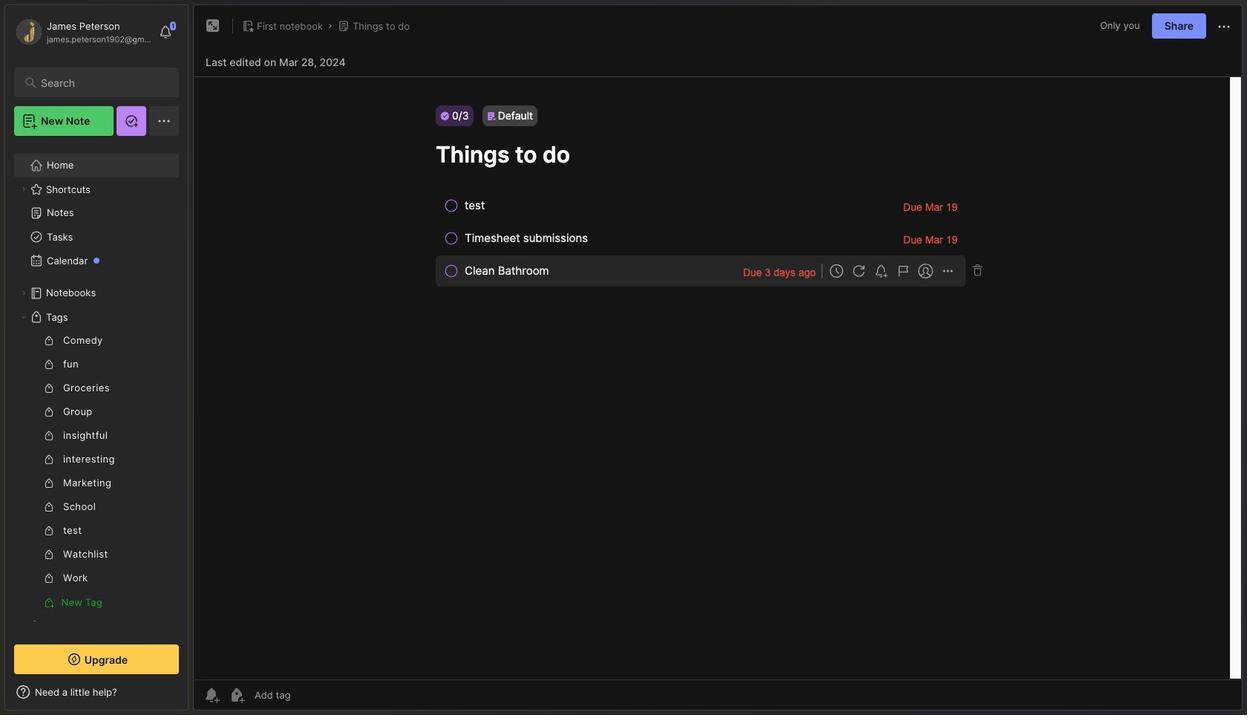 Task type: describe. For each thing, give the bounding box(es) containing it.
main element
[[0, 0, 193, 715]]

tree inside main element
[[5, 145, 188, 671]]

click to collapse image
[[188, 688, 199, 706]]

WHAT'S NEW field
[[5, 680, 188, 704]]

none search field inside main element
[[41, 74, 166, 91]]

More actions field
[[1216, 16, 1234, 36]]

expand notebooks image
[[19, 289, 28, 298]]

Search text field
[[41, 76, 166, 90]]

add tag image
[[228, 686, 246, 704]]



Task type: vqa. For each thing, say whether or not it's contained in the screenshot.
For
no



Task type: locate. For each thing, give the bounding box(es) containing it.
add a reminder image
[[203, 686, 221, 704]]

expand note image
[[204, 17, 222, 35]]

group
[[14, 329, 170, 614]]

Note Editor text field
[[194, 77, 1243, 680]]

more actions image
[[1216, 18, 1234, 36]]

note window element
[[193, 4, 1243, 715]]

group inside main element
[[14, 329, 170, 614]]

Account field
[[14, 17, 152, 47]]

tree
[[5, 145, 188, 671]]

expand tags image
[[19, 313, 28, 322]]

None search field
[[41, 74, 166, 91]]

Add tag field
[[253, 689, 365, 702]]



